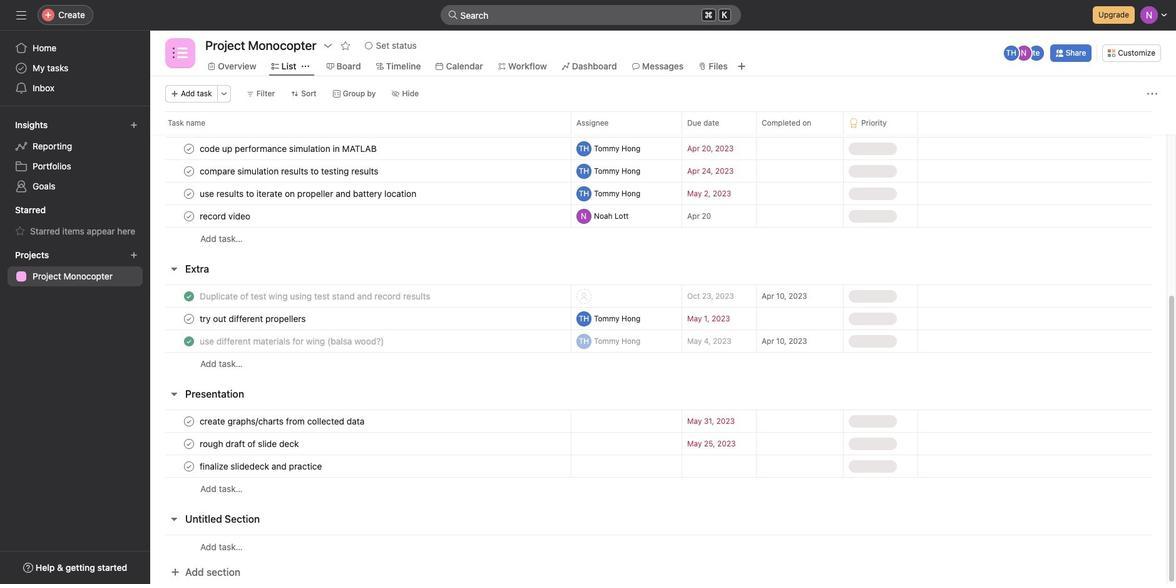 Task type: describe. For each thing, give the bounding box(es) containing it.
projects element
[[0, 244, 150, 289]]

hide sidebar image
[[16, 10, 26, 20]]

code up performance simulation in matlab cell
[[150, 137, 571, 160]]

9 row from the top
[[150, 330, 1167, 353]]

compare simulation results to testing results cell
[[150, 160, 571, 183]]

completed checkbox for task name text box within the use different materials for wing (balsa wood?) cell
[[182, 334, 197, 349]]

task name text field for mark complete checkbox inside compare simulation results to testing results cell
[[197, 165, 382, 177]]

more actions image
[[1147, 89, 1157, 99]]

task name text field for rough draft of slide deck cell
[[197, 438, 303, 450]]

duplicate of test wing using test stand and record results cell
[[150, 285, 571, 308]]

new project or portfolio image
[[130, 252, 138, 259]]

completed checkbox for task name text box inside duplicate of test wing using test stand and record results cell
[[182, 289, 197, 304]]

header presentation tree grid
[[150, 410, 1167, 501]]

starred element
[[0, 199, 150, 244]]

header simulations tree grid
[[150, 137, 1167, 250]]

task name text field for code up performance simulation in matlab cell
[[197, 142, 380, 155]]

new insights image
[[130, 121, 138, 129]]

finalize slidedeck and practice cell
[[150, 455, 571, 478]]

13 row from the top
[[150, 455, 1167, 478]]

completed image
[[182, 289, 197, 304]]

global element
[[0, 31, 150, 106]]

2 row from the top
[[150, 137, 1167, 160]]

use different materials for wing (balsa wood?) cell
[[150, 330, 571, 353]]

completion date for compare simulation results to testing results cell
[[756, 160, 844, 183]]

7 row from the top
[[150, 285, 1167, 308]]

mark complete image for task name text box within code up performance simulation in matlab cell
[[182, 141, 197, 156]]

task name text field for mark complete option inside create graphs/charts from collected data cell
[[197, 415, 368, 428]]

5 row from the top
[[150, 205, 1167, 228]]

list image
[[173, 46, 188, 61]]

mark complete checkbox for rough draft of slide deck cell
[[182, 437, 197, 452]]

record video cell
[[150, 205, 571, 228]]

tab actions image
[[301, 63, 309, 70]]

mark complete image for use results to iterate on propeller and battery location "cell"
[[182, 186, 197, 201]]

add tab image
[[736, 61, 746, 71]]

Search tasks, projects, and more text field
[[440, 5, 741, 25]]

rough draft of slide deck cell
[[150, 432, 571, 456]]

collapse task list for this group image
[[169, 264, 179, 274]]

show options image
[[323, 41, 333, 51]]

mark complete checkbox for create graphs/charts from collected data cell
[[182, 414, 197, 429]]

2 collapse task list for this group image from the top
[[169, 514, 179, 524]]

completion date for use results to iterate on propeller and battery location cell
[[756, 182, 844, 205]]

mark complete checkbox for record video cell
[[182, 209, 197, 224]]



Task type: locate. For each thing, give the bounding box(es) containing it.
task name text field inside use results to iterate on propeller and battery location "cell"
[[197, 187, 420, 200]]

completion date for finalize slidedeck and practice cell
[[756, 455, 844, 478]]

1 vertical spatial completed checkbox
[[182, 334, 197, 349]]

mark complete image inside use results to iterate on propeller and battery location "cell"
[[182, 186, 197, 201]]

1 vertical spatial collapse task list for this group image
[[169, 514, 179, 524]]

task name text field inside record video cell
[[197, 210, 254, 222]]

4 mark complete checkbox from the top
[[182, 437, 197, 452]]

task name text field inside use different materials for wing (balsa wood?) cell
[[197, 335, 388, 348]]

mark complete checkbox for use results to iterate on propeller and battery location "cell"
[[182, 186, 197, 201]]

task name text field inside duplicate of test wing using test stand and record results cell
[[197, 290, 434, 303]]

task name text field for use different materials for wing (balsa wood?) cell
[[197, 335, 388, 348]]

3 mark complete image from the top
[[182, 437, 197, 452]]

mark complete checkbox inside create graphs/charts from collected data cell
[[182, 414, 197, 429]]

12 row from the top
[[150, 432, 1167, 456]]

mark complete image for try out different propellers cell
[[182, 311, 197, 326]]

mark complete image for record video cell
[[182, 209, 197, 224]]

14 row from the top
[[150, 478, 1167, 501]]

mark complete image for task name text box inside rough draft of slide deck cell
[[182, 437, 197, 452]]

completion date for record video cell
[[756, 205, 844, 228]]

1 row from the top
[[150, 111, 1176, 135]]

1 mark complete image from the top
[[182, 186, 197, 201]]

mark complete checkbox for try out different propellers cell
[[182, 311, 197, 326]]

task name text field for duplicate of test wing using test stand and record results cell
[[197, 290, 434, 303]]

task name text field inside code up performance simulation in matlab cell
[[197, 142, 380, 155]]

1 mark complete checkbox from the top
[[182, 164, 197, 179]]

0 vertical spatial collapse task list for this group image
[[169, 389, 179, 399]]

2 completed checkbox from the top
[[182, 334, 197, 349]]

create graphs/charts from collected data cell
[[150, 410, 571, 433]]

1 mark complete checkbox from the top
[[182, 141, 197, 156]]

1 task name text field from the top
[[197, 142, 380, 155]]

mark complete image inside record video cell
[[182, 209, 197, 224]]

mark complete image for create graphs/charts from collected data cell
[[182, 414, 197, 429]]

4 row from the top
[[150, 182, 1167, 205]]

Completed checkbox
[[182, 289, 197, 304], [182, 334, 197, 349]]

2 mark complete checkbox from the top
[[182, 186, 197, 201]]

completed checkbox inside use different materials for wing (balsa wood?) cell
[[182, 334, 197, 349]]

task name text field inside finalize slidedeck and practice cell
[[197, 460, 326, 473]]

mark complete checkbox inside compare simulation results to testing results cell
[[182, 164, 197, 179]]

mark complete image
[[182, 141, 197, 156], [182, 164, 197, 179], [182, 437, 197, 452], [182, 459, 197, 474]]

add to starred image
[[340, 41, 350, 51]]

Mark complete checkbox
[[182, 141, 197, 156], [182, 186, 197, 201], [182, 414, 197, 429], [182, 437, 197, 452], [182, 459, 197, 474]]

completion date for code up performance simulation in matlab cell
[[756, 137, 844, 160]]

3 mark complete checkbox from the top
[[182, 311, 197, 326]]

2 mark complete image from the top
[[182, 209, 197, 224]]

1 mark complete image from the top
[[182, 141, 197, 156]]

task name text field for mark complete option in use results to iterate on propeller and battery location "cell"
[[197, 187, 420, 200]]

3 task name text field from the top
[[197, 335, 388, 348]]

6 row from the top
[[150, 227, 1167, 250]]

task name text field inside try out different propellers cell
[[197, 313, 310, 325]]

1 vertical spatial mark complete checkbox
[[182, 209, 197, 224]]

2 mark complete image from the top
[[182, 164, 197, 179]]

4 mark complete image from the top
[[182, 414, 197, 429]]

8 row from the top
[[150, 307, 1167, 330]]

1 task name text field from the top
[[197, 165, 382, 177]]

completion date for create graphs/charts from collected data cell
[[756, 410, 844, 433]]

2 vertical spatial mark complete checkbox
[[182, 311, 197, 326]]

use results to iterate on propeller and battery location cell
[[150, 182, 571, 205]]

11 row from the top
[[150, 410, 1167, 433]]

1 completed checkbox from the top
[[182, 289, 197, 304]]

mark complete checkbox inside code up performance simulation in matlab cell
[[182, 141, 197, 156]]

prominent image
[[448, 10, 458, 20]]

more actions image
[[220, 90, 228, 98]]

None field
[[440, 5, 741, 25]]

mark complete image inside compare simulation results to testing results cell
[[182, 164, 197, 179]]

mark complete image inside try out different propellers cell
[[182, 311, 197, 326]]

mark complete checkbox inside record video cell
[[182, 209, 197, 224]]

Task name text field
[[197, 142, 380, 155], [197, 290, 434, 303], [197, 335, 388, 348], [197, 438, 303, 450]]

row
[[150, 111, 1176, 135], [150, 137, 1167, 160], [150, 160, 1167, 183], [150, 182, 1167, 205], [150, 205, 1167, 228], [150, 227, 1167, 250], [150, 285, 1167, 308], [150, 307, 1167, 330], [150, 330, 1167, 353], [150, 352, 1167, 376], [150, 410, 1167, 433], [150, 432, 1167, 456], [150, 455, 1167, 478], [150, 478, 1167, 501], [150, 535, 1167, 559]]

task name text field for mark complete checkbox in the try out different propellers cell
[[197, 313, 310, 325]]

mark complete image inside rough draft of slide deck cell
[[182, 437, 197, 452]]

mark complete image
[[182, 186, 197, 201], [182, 209, 197, 224], [182, 311, 197, 326], [182, 414, 197, 429]]

10 row from the top
[[150, 352, 1167, 376]]

mark complete checkbox inside try out different propellers cell
[[182, 311, 197, 326]]

3 mark complete image from the top
[[182, 311, 197, 326]]

completed image
[[182, 334, 197, 349]]

mark complete checkbox inside rough draft of slide deck cell
[[182, 437, 197, 452]]

mark complete image inside create graphs/charts from collected data cell
[[182, 414, 197, 429]]

task name text field for mark complete option in finalize slidedeck and practice cell
[[197, 460, 326, 473]]

mark complete checkbox for code up performance simulation in matlab cell
[[182, 141, 197, 156]]

2 task name text field from the top
[[197, 187, 420, 200]]

completed checkbox down completed image at the left of the page
[[182, 334, 197, 349]]

mark complete image for task name text field inside the finalize slidedeck and practice cell
[[182, 459, 197, 474]]

completion date for try out different propellers cell
[[756, 307, 844, 330]]

4 mark complete image from the top
[[182, 459, 197, 474]]

mark complete image inside finalize slidedeck and practice cell
[[182, 459, 197, 474]]

try out different propellers cell
[[150, 307, 571, 330]]

completed checkbox up completed icon
[[182, 289, 197, 304]]

3 task name text field from the top
[[197, 210, 254, 222]]

0 vertical spatial completed checkbox
[[182, 289, 197, 304]]

mark complete checkbox for compare simulation results to testing results cell in the left top of the page
[[182, 164, 197, 179]]

6 task name text field from the top
[[197, 460, 326, 473]]

5 task name text field from the top
[[197, 415, 368, 428]]

collapse task list for this group image
[[169, 389, 179, 399], [169, 514, 179, 524]]

2 mark complete checkbox from the top
[[182, 209, 197, 224]]

5 mark complete checkbox from the top
[[182, 459, 197, 474]]

3 mark complete checkbox from the top
[[182, 414, 197, 429]]

insights element
[[0, 114, 150, 199]]

completion date for rough draft of slide deck cell
[[756, 432, 844, 456]]

2 task name text field from the top
[[197, 290, 434, 303]]

task name text field inside compare simulation results to testing results cell
[[197, 165, 382, 177]]

task name text field inside create graphs/charts from collected data cell
[[197, 415, 368, 428]]

mark complete checkbox inside finalize slidedeck and practice cell
[[182, 459, 197, 474]]

completed checkbox inside duplicate of test wing using test stand and record results cell
[[182, 289, 197, 304]]

15 row from the top
[[150, 535, 1167, 559]]

header extra tree grid
[[150, 285, 1167, 376]]

task name text field inside rough draft of slide deck cell
[[197, 438, 303, 450]]

Task name text field
[[197, 165, 382, 177], [197, 187, 420, 200], [197, 210, 254, 222], [197, 313, 310, 325], [197, 415, 368, 428], [197, 460, 326, 473]]

mark complete checkbox for finalize slidedeck and practice cell
[[182, 459, 197, 474]]

mark complete image for task name text field inside compare simulation results to testing results cell
[[182, 164, 197, 179]]

Mark complete checkbox
[[182, 164, 197, 179], [182, 209, 197, 224], [182, 311, 197, 326]]

3 row from the top
[[150, 160, 1167, 183]]

mark complete image inside code up performance simulation in matlab cell
[[182, 141, 197, 156]]

4 task name text field from the top
[[197, 438, 303, 450]]

1 collapse task list for this group image from the top
[[169, 389, 179, 399]]

task name text field for mark complete checkbox inside record video cell
[[197, 210, 254, 222]]

mark complete checkbox inside use results to iterate on propeller and battery location "cell"
[[182, 186, 197, 201]]

4 task name text field from the top
[[197, 313, 310, 325]]

0 vertical spatial mark complete checkbox
[[182, 164, 197, 179]]



Task type: vqa. For each thing, say whether or not it's contained in the screenshot.
Mark complete option for Task name text field within the try out different propellers Cell
yes



